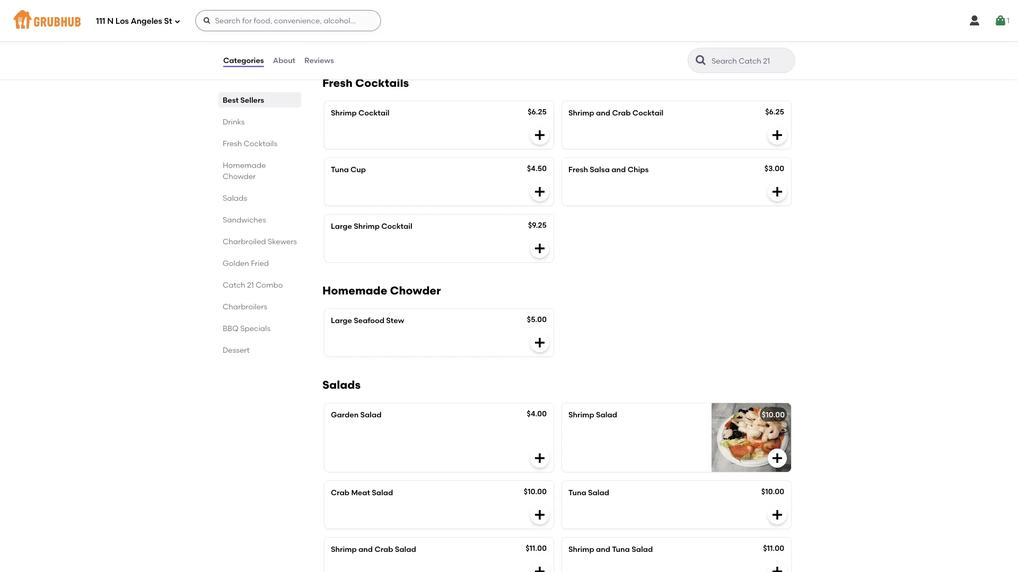 Task type: locate. For each thing, give the bounding box(es) containing it.
0 horizontal spatial fresh
[[223, 139, 242, 148]]

1 vertical spatial homemade
[[223, 161, 266, 170]]

$4.00
[[527, 410, 547, 419]]

111 n los angeles st
[[96, 17, 172, 26]]

2 $11.00 from the left
[[764, 544, 785, 554]]

1 vertical spatial salads
[[323, 379, 361, 392]]

homemade up large seafood stew at the left bottom of the page
[[323, 284, 387, 298]]

0 horizontal spatial cocktails
[[244, 139, 277, 148]]

0 vertical spatial chowder
[[223, 172, 256, 181]]

2 $6.25 from the left
[[766, 107, 785, 116]]

chowder inside homemade chowder
[[223, 172, 256, 181]]

0 vertical spatial homemade chowder
[[223, 161, 266, 181]]

0 horizontal spatial crab
[[331, 489, 350, 498]]

homemade chowder inside tab
[[223, 161, 266, 181]]

garden salad
[[331, 411, 382, 420]]

large seafood stew
[[331, 316, 404, 325]]

1 button
[[995, 11, 1010, 30]]

1 horizontal spatial fresh
[[323, 76, 353, 90]]

svg image inside 1 button
[[995, 14, 1007, 27]]

1 horizontal spatial crab
[[375, 546, 393, 555]]

$6.25 for shrimp cocktail
[[528, 107, 547, 116]]

homemade chowder up seafood
[[323, 284, 441, 298]]

and
[[596, 108, 611, 117], [612, 165, 626, 174], [359, 546, 373, 555], [596, 546, 611, 555]]

1 horizontal spatial cocktails
[[355, 76, 409, 90]]

fresh down reviews
[[323, 76, 353, 90]]

homemade left lemonade
[[331, 13, 374, 22]]

tuna
[[331, 165, 349, 174], [569, 489, 587, 498], [612, 546, 630, 555]]

svg image
[[969, 14, 981, 27], [174, 18, 181, 25], [771, 129, 784, 142], [534, 452, 546, 465], [534, 509, 546, 522], [534, 566, 546, 573]]

0 horizontal spatial $6.25
[[528, 107, 547, 116]]

chowder up "salads" tab
[[223, 172, 256, 181]]

sellers
[[240, 95, 264, 105]]

fresh cocktails down drinks tab
[[223, 139, 277, 148]]

main navigation navigation
[[0, 0, 1019, 41]]

shrimp and crab cocktail
[[569, 108, 664, 117]]

charbroiled skewers
[[223, 237, 297, 246]]

salads up sandwiches
[[223, 194, 247, 203]]

fresh
[[323, 76, 353, 90], [223, 139, 242, 148], [569, 165, 588, 174]]

and for shrimp and tuna salad
[[596, 546, 611, 555]]

svg image for $11.00
[[534, 566, 546, 573]]

about
[[273, 56, 296, 65]]

0 vertical spatial crab
[[612, 108, 631, 117]]

charbroilers tab
[[223, 301, 297, 312]]

fresh cocktails inside fresh cocktails tab
[[223, 139, 277, 148]]

0 vertical spatial homemade
[[331, 13, 374, 22]]

homemade chowder
[[223, 161, 266, 181], [323, 284, 441, 298]]

1 horizontal spatial $11.00
[[764, 544, 785, 554]]

chowder up stew
[[390, 284, 441, 298]]

homemade
[[331, 13, 374, 22], [223, 161, 266, 170], [323, 284, 387, 298]]

$10.00
[[762, 411, 785, 420], [524, 488, 547, 497], [762, 488, 785, 497]]

0 vertical spatial salads
[[223, 194, 247, 203]]

fresh down drinks
[[223, 139, 242, 148]]

fried
[[251, 259, 269, 268]]

1
[[1007, 16, 1010, 25]]

$11.00 for shrimp and crab salad
[[526, 544, 547, 554]]

lemonade
[[376, 13, 415, 22]]

homemade down fresh cocktails tab
[[223, 161, 266, 170]]

svg image
[[995, 14, 1007, 27], [203, 16, 211, 25], [534, 34, 546, 47], [771, 34, 784, 47], [534, 129, 546, 142], [534, 186, 546, 198], [771, 186, 784, 198], [534, 242, 546, 255], [534, 337, 546, 350], [771, 452, 784, 465], [771, 509, 784, 522], [771, 566, 784, 573]]

2 vertical spatial tuna
[[612, 546, 630, 555]]

1 vertical spatial fresh cocktails
[[223, 139, 277, 148]]

svg image for $10.00
[[534, 509, 546, 522]]

homemade inside tab
[[223, 161, 266, 170]]

fresh left salsa
[[569, 165, 588, 174]]

cocktails down drinks tab
[[244, 139, 277, 148]]

stew
[[386, 316, 404, 325]]

shrimp for shrimp salad
[[569, 411, 595, 420]]

$10.00 for crab meat salad
[[524, 488, 547, 497]]

sandwiches tab
[[223, 214, 297, 225]]

salad
[[361, 411, 382, 420], [596, 411, 618, 420], [372, 489, 393, 498], [588, 489, 610, 498], [395, 546, 416, 555], [632, 546, 653, 555]]

catch 21 combo tab
[[223, 280, 297, 291]]

1 vertical spatial large
[[331, 316, 352, 325]]

golden
[[223, 259, 249, 268]]

2 horizontal spatial crab
[[612, 108, 631, 117]]

1 vertical spatial fresh
[[223, 139, 242, 148]]

1 horizontal spatial $6.25
[[766, 107, 785, 116]]

crab for shrimp and crab cocktail
[[612, 108, 631, 117]]

shrimp
[[331, 108, 357, 117], [569, 108, 595, 117], [354, 222, 380, 231], [569, 411, 595, 420], [331, 546, 357, 555], [569, 546, 595, 555]]

0 horizontal spatial tuna
[[331, 165, 349, 174]]

1 $11.00 from the left
[[526, 544, 547, 554]]

los
[[116, 17, 129, 26]]

search icon image
[[695, 54, 708, 67]]

1 vertical spatial cocktails
[[244, 139, 277, 148]]

0 horizontal spatial homemade chowder
[[223, 161, 266, 181]]

1 horizontal spatial chowder
[[390, 284, 441, 298]]

0 vertical spatial large
[[331, 222, 352, 231]]

2 horizontal spatial tuna
[[612, 546, 630, 555]]

tuna for tuna cup
[[331, 165, 349, 174]]

cup
[[351, 165, 366, 174]]

best sellers tab
[[223, 94, 297, 106]]

1 vertical spatial crab
[[331, 489, 350, 498]]

fresh salsa and chips
[[569, 165, 649, 174]]

chowder
[[223, 172, 256, 181], [390, 284, 441, 298]]

salads up garden
[[323, 379, 361, 392]]

tuna cup
[[331, 165, 366, 174]]

0 horizontal spatial salads
[[223, 194, 247, 203]]

2 large from the top
[[331, 316, 352, 325]]

Search Catch 21 search field
[[711, 56, 792, 66]]

categories button
[[223, 41, 265, 80]]

1 horizontal spatial tuna
[[569, 489, 587, 498]]

large shrimp cocktail
[[331, 222, 413, 231]]

fresh cocktails
[[323, 76, 409, 90], [223, 139, 277, 148]]

chips
[[628, 165, 649, 174]]

fresh cocktails up shrimp cocktail
[[323, 76, 409, 90]]

$11.00
[[526, 544, 547, 554], [764, 544, 785, 554]]

crab for shrimp and crab salad
[[375, 546, 393, 555]]

1 $6.25 from the left
[[528, 107, 547, 116]]

shrimp for shrimp and crab cocktail
[[569, 108, 595, 117]]

sandwiches
[[223, 215, 266, 224]]

1 vertical spatial tuna
[[569, 489, 587, 498]]

large
[[331, 222, 352, 231], [331, 316, 352, 325]]

1 large from the top
[[331, 222, 352, 231]]

salads
[[223, 194, 247, 203], [323, 379, 361, 392]]

dessert tab
[[223, 345, 297, 356]]

0 horizontal spatial chowder
[[223, 172, 256, 181]]

salads inside tab
[[223, 194, 247, 203]]

crab
[[612, 108, 631, 117], [331, 489, 350, 498], [375, 546, 393, 555]]

cocktails
[[355, 76, 409, 90], [244, 139, 277, 148]]

1 horizontal spatial homemade chowder
[[323, 284, 441, 298]]

1 vertical spatial homemade chowder
[[323, 284, 441, 298]]

0 horizontal spatial $11.00
[[526, 544, 547, 554]]

salsa
[[590, 165, 610, 174]]

golden fried tab
[[223, 258, 297, 269]]

$4.50
[[527, 164, 547, 173]]

drinks tab
[[223, 116, 297, 127]]

n
[[107, 17, 114, 26]]

drinks
[[223, 117, 245, 126]]

2 vertical spatial crab
[[375, 546, 393, 555]]

cocktails up shrimp cocktail
[[355, 76, 409, 90]]

0 vertical spatial fresh cocktails
[[323, 76, 409, 90]]

cocktail
[[359, 108, 390, 117], [633, 108, 664, 117], [382, 222, 413, 231]]

$6.25
[[528, 107, 547, 116], [766, 107, 785, 116]]

homemade chowder up "salads" tab
[[223, 161, 266, 181]]

0 horizontal spatial fresh cocktails
[[223, 139, 277, 148]]

shrimp for shrimp and tuna salad
[[569, 546, 595, 555]]

bbq
[[223, 324, 239, 333]]

0 vertical spatial fresh
[[323, 76, 353, 90]]

$10.00 for tuna salad
[[762, 488, 785, 497]]

0 vertical spatial tuna
[[331, 165, 349, 174]]

2 horizontal spatial fresh
[[569, 165, 588, 174]]



Task type: describe. For each thing, give the bounding box(es) containing it.
best sellers
[[223, 95, 264, 105]]

homemade inside button
[[331, 13, 374, 22]]

tuna for tuna salad
[[569, 489, 587, 498]]

specials
[[240, 324, 271, 333]]

reviews
[[305, 56, 334, 65]]

2 vertical spatial fresh
[[569, 165, 588, 174]]

shrimp and tuna salad
[[569, 546, 653, 555]]

tuna salad
[[569, 489, 610, 498]]

categories
[[223, 56, 264, 65]]

shrimp for shrimp cocktail
[[331, 108, 357, 117]]

and for shrimp and crab cocktail
[[596, 108, 611, 117]]

1 horizontal spatial salads
[[323, 379, 361, 392]]

salads tab
[[223, 193, 297, 204]]

homemade chowder tab
[[223, 160, 297, 182]]

homemade lemonade (24oz) button
[[325, 6, 554, 54]]

shrimp cocktail
[[331, 108, 390, 117]]

$3.00
[[765, 164, 785, 173]]

meat
[[351, 489, 370, 498]]

cocktails inside fresh cocktails tab
[[244, 139, 277, 148]]

shrimp salad
[[569, 411, 618, 420]]

fresh cocktails tab
[[223, 138, 297, 149]]

large for large seafood stew
[[331, 316, 352, 325]]

st
[[164, 17, 172, 26]]

seafood
[[354, 316, 385, 325]]

shrimp for shrimp and crab salad
[[331, 546, 357, 555]]

charbroiled
[[223, 237, 266, 246]]

skewers
[[268, 237, 297, 246]]

Search for food, convenience, alcohol... search field
[[195, 10, 381, 31]]

$9.25
[[528, 221, 547, 230]]

1 vertical spatial chowder
[[390, 284, 441, 298]]

$6.25 for shrimp and crab cocktail
[[766, 107, 785, 116]]

crab meat salad
[[331, 489, 393, 498]]

shrimp and crab salad
[[331, 546, 416, 555]]

bbq specials tab
[[223, 323, 297, 334]]

1 horizontal spatial fresh cocktails
[[323, 76, 409, 90]]

and for shrimp and crab salad
[[359, 546, 373, 555]]

2 vertical spatial homemade
[[323, 284, 387, 298]]

best
[[223, 95, 239, 105]]

$11.00 for shrimp and tuna salad
[[764, 544, 785, 554]]

charbroilers
[[223, 302, 267, 311]]

catch 21 combo
[[223, 281, 283, 290]]

fresh inside tab
[[223, 139, 242, 148]]

large for large shrimp cocktail
[[331, 222, 352, 231]]

bbq specials
[[223, 324, 271, 333]]

svg image for $6.25
[[771, 129, 784, 142]]

(24oz)
[[417, 13, 439, 22]]

dessert
[[223, 346, 250, 355]]

combo
[[256, 281, 283, 290]]

garden
[[331, 411, 359, 420]]

21
[[247, 281, 254, 290]]

$5.00
[[527, 315, 547, 324]]

shrimp salad image
[[712, 404, 792, 473]]

svg image for $4.00
[[534, 452, 546, 465]]

golden fried
[[223, 259, 269, 268]]

charbroiled skewers tab
[[223, 236, 297, 247]]

111
[[96, 17, 105, 26]]

angeles
[[131, 17, 162, 26]]

about button
[[273, 41, 296, 80]]

homemade lemonade (24oz)
[[331, 13, 439, 22]]

0 vertical spatial cocktails
[[355, 76, 409, 90]]

catch
[[223, 281, 245, 290]]

reviews button
[[304, 41, 335, 80]]



Task type: vqa. For each thing, say whether or not it's contained in the screenshot.
Combo
yes



